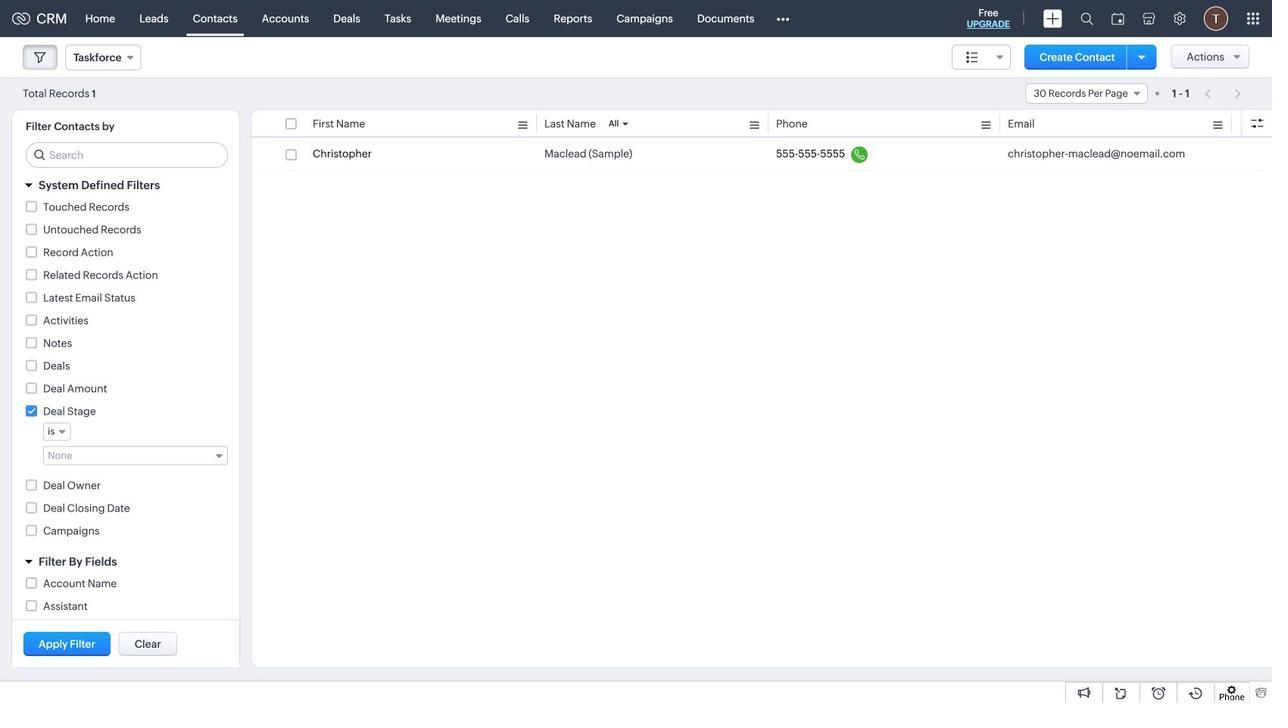 Task type: locate. For each thing, give the bounding box(es) containing it.
None text field
[[48, 450, 209, 462]]

None field
[[65, 45, 141, 70], [952, 45, 1011, 70], [1026, 83, 1148, 104], [43, 423, 71, 441], [43, 447, 228, 466], [65, 45, 141, 70], [1026, 83, 1148, 104], [43, 423, 71, 441]]

Other Modules field
[[767, 6, 800, 31]]

profile element
[[1195, 0, 1238, 37]]

create menu image
[[1044, 9, 1063, 28]]

navigation
[[1198, 83, 1250, 105]]



Task type: vqa. For each thing, say whether or not it's contained in the screenshot.
Row Group
no



Task type: describe. For each thing, give the bounding box(es) containing it.
none field size
[[952, 45, 1011, 70]]

none field none
[[43, 447, 228, 466]]

search image
[[1081, 12, 1094, 25]]

size image
[[967, 51, 979, 64]]

search element
[[1072, 0, 1103, 37]]

Search text field
[[27, 143, 227, 167]]

logo image
[[12, 12, 30, 25]]

calendar image
[[1112, 12, 1125, 25]]

create menu element
[[1035, 0, 1072, 37]]

profile image
[[1205, 6, 1229, 31]]



